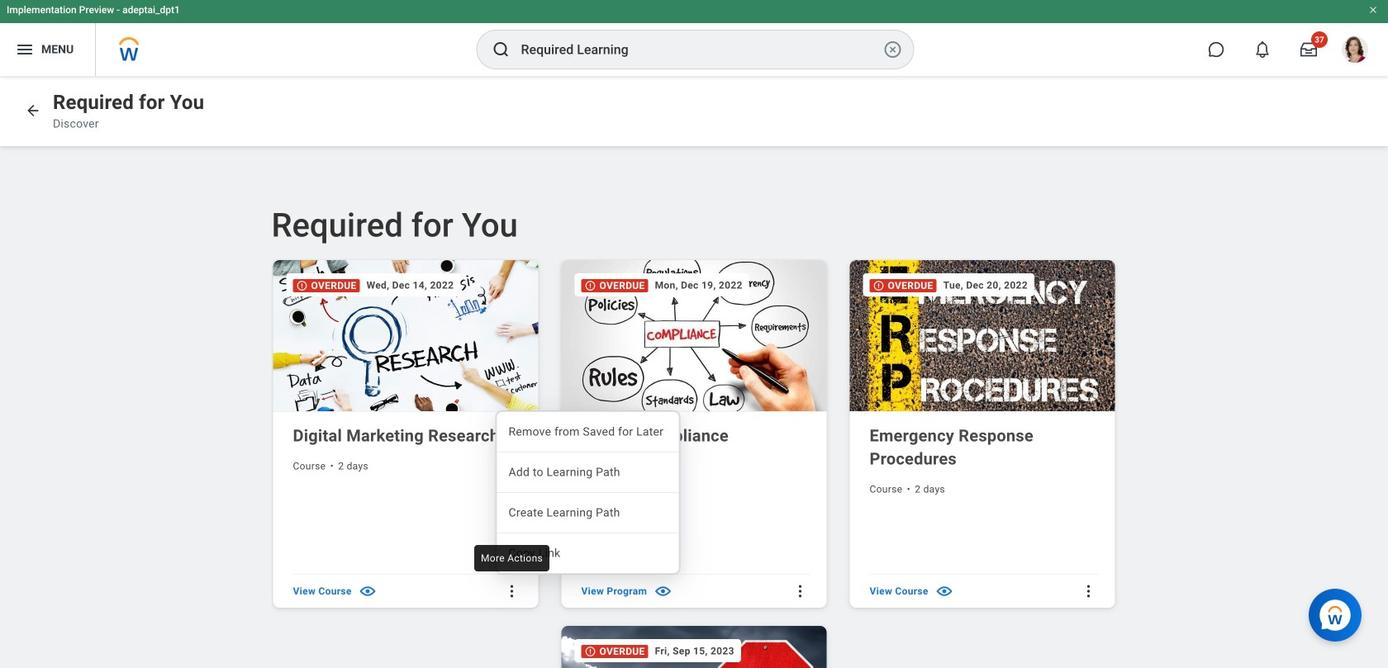 Task type: describe. For each thing, give the bounding box(es) containing it.
emergency response procedures image
[[850, 260, 1119, 412]]

x circle image
[[883, 40, 903, 60]]

search image
[[491, 40, 511, 60]]

visible image
[[359, 582, 378, 601]]

profile logan mcneil image
[[1343, 36, 1369, 66]]



Task type: vqa. For each thing, say whether or not it's contained in the screenshot.
close environment banner icon
yes



Task type: locate. For each thing, give the bounding box(es) containing it.
annual compliance image
[[562, 260, 830, 412]]

0 horizontal spatial visible image
[[654, 582, 673, 601]]

justify image
[[15, 40, 35, 60]]

0 horizontal spatial exclamation circle image
[[296, 280, 308, 292]]

exclamation circle image
[[585, 280, 596, 292], [585, 646, 596, 658]]

exclamation circle image for emergency response procedures image at the right of the page
[[873, 280, 885, 292]]

0 vertical spatial exclamation circle image
[[585, 280, 596, 292]]

1 exclamation circle image from the left
[[296, 280, 308, 292]]

digital marketing research image
[[273, 260, 542, 412]]

visible image for emergency response procedures image at the right of the page
[[936, 582, 955, 601]]

workplace harassment & discrimination image
[[562, 627, 830, 669]]

arrow left image
[[25, 103, 41, 119]]

1 visible image from the left
[[654, 582, 673, 601]]

1 horizontal spatial exclamation circle image
[[873, 280, 885, 292]]

1 vertical spatial exclamation circle image
[[585, 646, 596, 658]]

notifications large image
[[1255, 41, 1272, 58]]

exclamation circle image for annual compliance image
[[585, 280, 596, 292]]

exclamation circle image for workplace harassment & discrimination image
[[585, 646, 596, 658]]

inbox large image
[[1301, 41, 1318, 58]]

2 exclamation circle image from the left
[[873, 280, 885, 292]]

1 horizontal spatial visible image
[[936, 582, 955, 601]]

visible image
[[654, 582, 673, 601], [936, 582, 955, 601]]

exclamation circle image
[[296, 280, 308, 292], [873, 280, 885, 292]]

2 exclamation circle image from the top
[[585, 646, 596, 658]]

1 exclamation circle image from the top
[[585, 280, 596, 292]]

banner
[[0, 0, 1389, 76]]

2 visible image from the left
[[936, 582, 955, 601]]

tooltip
[[471, 542, 553, 575]]

visible image for annual compliance image
[[654, 582, 673, 601]]

exclamation circle image for digital marketing research image
[[296, 280, 308, 292]]

Search Workday  search field
[[521, 31, 880, 68]]

list
[[497, 413, 679, 574]]

related actions vertical image
[[504, 584, 520, 600]]

related actions vertical image
[[792, 584, 809, 600]]

close environment banner image
[[1369, 5, 1379, 15]]



